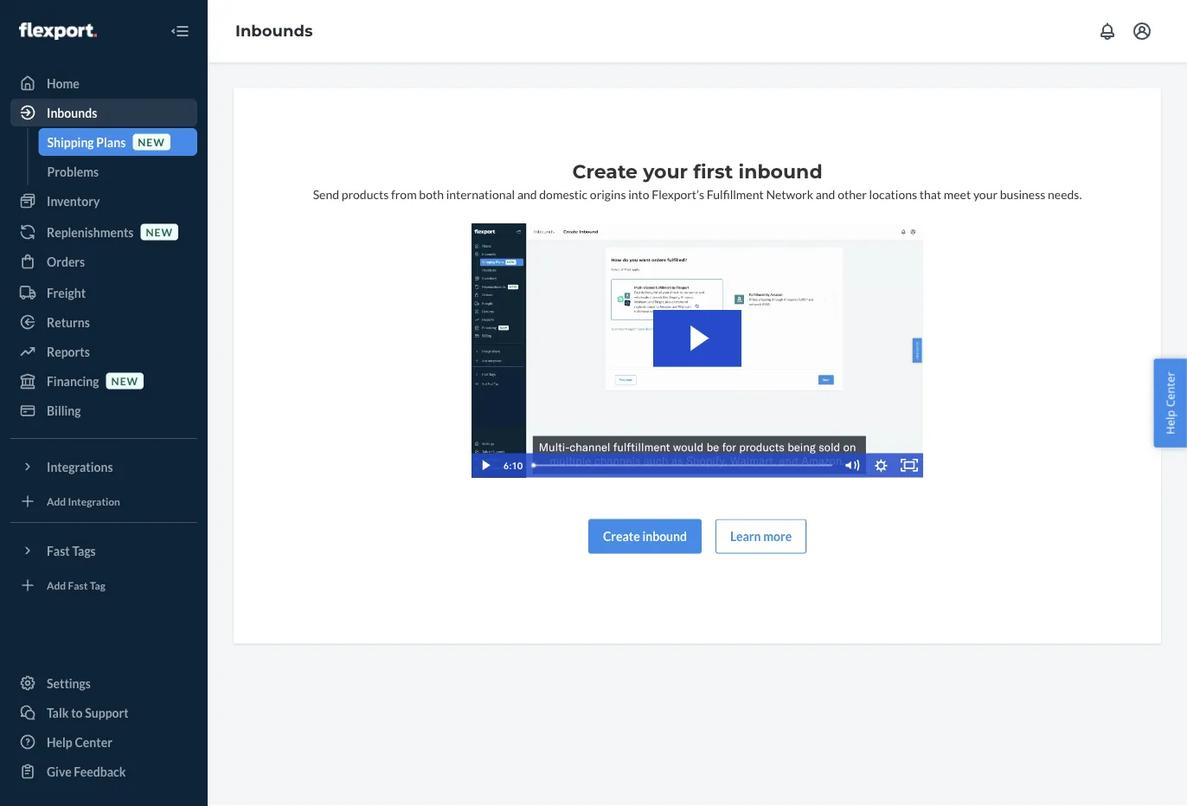 Task type: locate. For each thing, give the bounding box(es) containing it.
add down fast tags
[[47, 579, 66, 591]]

inbounds link
[[235, 21, 313, 40], [10, 99, 197, 126]]

add integration link
[[10, 487, 197, 515]]

add left integration
[[47, 495, 66, 507]]

0 vertical spatial fast
[[47, 543, 70, 558]]

0 horizontal spatial inbounds link
[[10, 99, 197, 126]]

inbound left learn
[[643, 529, 687, 544]]

1 vertical spatial help center
[[47, 735, 112, 749]]

1 vertical spatial inbounds link
[[10, 99, 197, 126]]

2 add from the top
[[47, 579, 66, 591]]

center inside help center button
[[1163, 372, 1179, 407]]

0 horizontal spatial help center
[[47, 735, 112, 749]]

new
[[138, 135, 165, 148], [146, 225, 173, 238], [111, 374, 139, 387]]

fast
[[47, 543, 70, 558], [68, 579, 88, 591]]

flexport logo image
[[19, 22, 97, 40]]

and left other
[[816, 187, 836, 201]]

new right plans
[[138, 135, 165, 148]]

1 horizontal spatial center
[[1163, 372, 1179, 407]]

add for add fast tag
[[47, 579, 66, 591]]

create inside create your first inbound send products from both international and domestic origins into flexport's fulfillment network and other locations that meet your business needs.
[[573, 160, 638, 183]]

talk to support button
[[10, 699, 197, 726]]

1 vertical spatial your
[[974, 187, 998, 201]]

1 vertical spatial fast
[[68, 579, 88, 591]]

0 horizontal spatial inbounds
[[47, 105, 97, 120]]

new down reports link
[[111, 374, 139, 387]]

0 vertical spatial inbounds
[[235, 21, 313, 40]]

1 horizontal spatial your
[[974, 187, 998, 201]]

0 vertical spatial create
[[573, 160, 638, 183]]

1 add from the top
[[47, 495, 66, 507]]

home link
[[10, 69, 197, 97]]

add integration
[[47, 495, 120, 507]]

help center link
[[10, 728, 197, 756]]

into
[[629, 187, 650, 201]]

help center inside help center button
[[1163, 372, 1179, 434]]

0 horizontal spatial inbound
[[643, 529, 687, 544]]

0 vertical spatial center
[[1163, 372, 1179, 407]]

add
[[47, 495, 66, 507], [47, 579, 66, 591]]

video thumbnail image
[[472, 223, 924, 478], [472, 223, 924, 478]]

shipping
[[47, 135, 94, 149]]

0 vertical spatial help
[[1163, 410, 1179, 434]]

meet
[[944, 187, 972, 201]]

tag
[[90, 579, 106, 591]]

create your first inbound send products from both international and domestic origins into flexport's fulfillment network and other locations that meet your business needs.
[[313, 160, 1082, 201]]

1 horizontal spatial inbounds
[[235, 21, 313, 40]]

inbounds
[[235, 21, 313, 40], [47, 105, 97, 120]]

flexport's
[[652, 187, 705, 201]]

create inside button
[[603, 529, 640, 544]]

help center button
[[1154, 359, 1188, 447]]

new for financing
[[111, 374, 139, 387]]

products
[[342, 187, 389, 201]]

integration
[[68, 495, 120, 507]]

1 vertical spatial help
[[47, 735, 73, 749]]

0 horizontal spatial your
[[643, 160, 688, 183]]

create inbound
[[603, 529, 687, 544]]

1 horizontal spatial help center
[[1163, 372, 1179, 434]]

1 vertical spatial center
[[75, 735, 112, 749]]

help inside button
[[1163, 410, 1179, 434]]

other
[[838, 187, 867, 201]]

shipping plans
[[47, 135, 126, 149]]

1 horizontal spatial and
[[816, 187, 836, 201]]

billing
[[47, 403, 81, 418]]

1 vertical spatial inbound
[[643, 529, 687, 544]]

give feedback button
[[10, 758, 197, 785]]

learn
[[731, 529, 761, 544]]

1 horizontal spatial inbounds link
[[235, 21, 313, 40]]

help
[[1163, 410, 1179, 434], [47, 735, 73, 749]]

1 horizontal spatial inbound
[[739, 160, 823, 183]]

and
[[518, 187, 537, 201], [816, 187, 836, 201]]

create
[[573, 160, 638, 183], [603, 529, 640, 544]]

plans
[[96, 135, 126, 149]]

financing
[[47, 374, 99, 388]]

center inside help center link
[[75, 735, 112, 749]]

and left the domestic
[[518, 187, 537, 201]]

0 vertical spatial your
[[643, 160, 688, 183]]

new up orders link
[[146, 225, 173, 238]]

1 vertical spatial new
[[146, 225, 173, 238]]

returns link
[[10, 308, 197, 336]]

origins
[[590, 187, 626, 201]]

0 horizontal spatial center
[[75, 735, 112, 749]]

help center
[[1163, 372, 1179, 434], [47, 735, 112, 749]]

1 horizontal spatial help
[[1163, 410, 1179, 434]]

2 vertical spatial new
[[111, 374, 139, 387]]

0 vertical spatial new
[[138, 135, 165, 148]]

1 vertical spatial create
[[603, 529, 640, 544]]

0 horizontal spatial and
[[518, 187, 537, 201]]

integrations button
[[10, 453, 197, 480]]

1 vertical spatial add
[[47, 579, 66, 591]]

support
[[85, 705, 129, 720]]

inbound
[[739, 160, 823, 183], [643, 529, 687, 544]]

0 vertical spatial add
[[47, 495, 66, 507]]

your right the meet
[[974, 187, 998, 201]]

inbound inside button
[[643, 529, 687, 544]]

new for shipping plans
[[138, 135, 165, 148]]

open notifications image
[[1098, 21, 1119, 42]]

learn more button
[[716, 519, 807, 554]]

1 vertical spatial inbounds
[[47, 105, 97, 120]]

talk to support
[[47, 705, 129, 720]]

tags
[[72, 543, 96, 558]]

inbound up network
[[739, 160, 823, 183]]

center
[[1163, 372, 1179, 407], [75, 735, 112, 749]]

more
[[764, 529, 792, 544]]

2 and from the left
[[816, 187, 836, 201]]

billing link
[[10, 397, 197, 424]]

that
[[920, 187, 942, 201]]

0 vertical spatial help center
[[1163, 372, 1179, 434]]

inventory
[[47, 193, 100, 208]]

your up flexport's
[[643, 160, 688, 183]]

fast tags button
[[10, 537, 197, 564]]

0 vertical spatial inbound
[[739, 160, 823, 183]]

give
[[47, 764, 72, 779]]

your
[[643, 160, 688, 183], [974, 187, 998, 201]]

fast left tag
[[68, 579, 88, 591]]

fast left tags
[[47, 543, 70, 558]]



Task type: vqa. For each thing, say whether or not it's contained in the screenshot.
Search SEARCH BOX
no



Task type: describe. For each thing, give the bounding box(es) containing it.
freight
[[47, 285, 86, 300]]

give feedback
[[47, 764, 126, 779]]

from
[[391, 187, 417, 201]]

fast tags
[[47, 543, 96, 558]]

network
[[767, 187, 814, 201]]

new for replenishments
[[146, 225, 173, 238]]

orders
[[47, 254, 85, 269]]

both
[[419, 187, 444, 201]]

integrations
[[47, 459, 113, 474]]

returns
[[47, 315, 90, 329]]

problems link
[[39, 158, 197, 185]]

international
[[446, 187, 515, 201]]

home
[[47, 76, 79, 90]]

0 vertical spatial inbounds link
[[235, 21, 313, 40]]

needs.
[[1048, 187, 1082, 201]]

feedback
[[74, 764, 126, 779]]

add for add integration
[[47, 495, 66, 507]]

settings link
[[10, 669, 197, 697]]

close navigation image
[[170, 21, 190, 42]]

fulfillment
[[707, 187, 764, 201]]

reports link
[[10, 338, 197, 365]]

video element
[[472, 223, 924, 478]]

help center inside help center link
[[47, 735, 112, 749]]

open account menu image
[[1132, 21, 1153, 42]]

reports
[[47, 344, 90, 359]]

create for inbound
[[603, 529, 640, 544]]

add fast tag link
[[10, 571, 197, 599]]

locations
[[870, 187, 918, 201]]

orders link
[[10, 248, 197, 275]]

learn more
[[731, 529, 792, 544]]

create inbound button
[[589, 519, 702, 554]]

1 and from the left
[[518, 187, 537, 201]]

0 horizontal spatial help
[[47, 735, 73, 749]]

first
[[694, 160, 734, 183]]

fast inside dropdown button
[[47, 543, 70, 558]]

to
[[71, 705, 83, 720]]

problems
[[47, 164, 99, 179]]

send
[[313, 187, 339, 201]]

create for your
[[573, 160, 638, 183]]

replenishments
[[47, 225, 134, 239]]

settings
[[47, 676, 91, 690]]

talk
[[47, 705, 69, 720]]

freight link
[[10, 279, 197, 306]]

inventory link
[[10, 187, 197, 215]]

business
[[1001, 187, 1046, 201]]

add fast tag
[[47, 579, 106, 591]]

inbound inside create your first inbound send products from both international and domestic origins into flexport's fulfillment network and other locations that meet your business needs.
[[739, 160, 823, 183]]

domestic
[[540, 187, 588, 201]]



